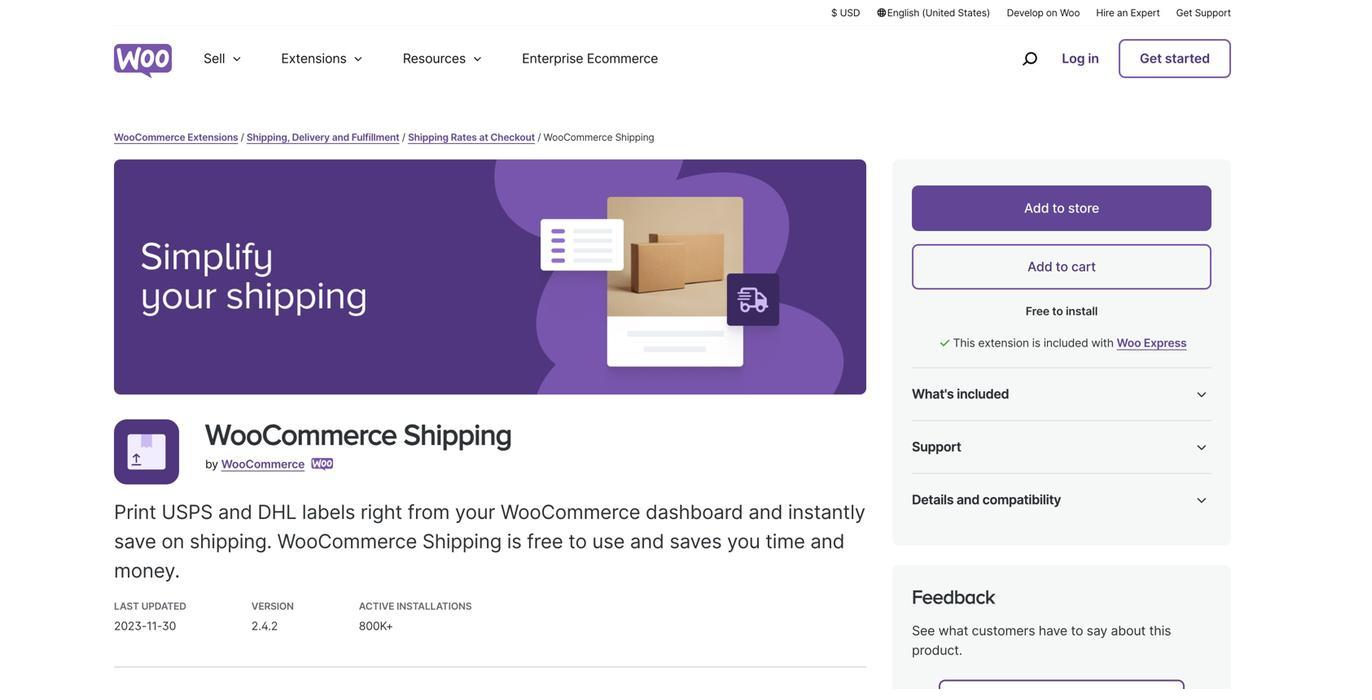 Task type: locate. For each thing, give the bounding box(es) containing it.
0 vertical spatial delivery
[[292, 132, 330, 143]]

0 vertical spatial shipping,
[[247, 132, 290, 143]]

to left "cart"
[[1056, 259, 1068, 275]]

on down usps
[[162, 530, 184, 554]]

shipping, delivery and fulfillment link up cart
[[1026, 625, 1205, 639]]

get left started
[[1140, 50, 1162, 66]]

woocommerce down labels
[[277, 530, 417, 554]]

0 horizontal spatial on
[[162, 530, 184, 554]]

included down free to install
[[1044, 336, 1088, 350]]

2023- inside last updated 2023-11-30
[[114, 620, 147, 633]]

0 horizontal spatial /
[[241, 132, 244, 143]]

get
[[1176, 7, 1193, 19], [1140, 50, 1162, 66]]

develop on woo link
[[1007, 6, 1080, 20]]

1 vertical spatial checkout
[[1134, 657, 1186, 671]]

add to store
[[1024, 200, 1099, 216]]

1 vertical spatial extensions
[[188, 132, 238, 143]]

1 horizontal spatial extensions
[[281, 50, 347, 66]]

1 horizontal spatial 11-
[[1059, 563, 1074, 577]]

1 horizontal spatial support
[[1195, 7, 1231, 19]]

0 vertical spatial last
[[912, 563, 935, 577]]

2023- down updated at the left of page
[[114, 620, 147, 633]]

woocommerce shipping product heading image image
[[114, 160, 866, 395]]

to for install
[[1052, 305, 1063, 318]]

1 vertical spatial delivery
[[1079, 625, 1123, 639]]

ecommerce
[[587, 50, 658, 66]]

get inside service navigation menu element
[[1140, 50, 1162, 66]]

shipping, delivery and fulfillment link down extensions button
[[247, 132, 399, 143]]

category
[[912, 593, 962, 607]]

1 horizontal spatial checkout
[[1134, 657, 1186, 671]]

1 horizontal spatial get
[[1176, 7, 1193, 19]]

woocommerce up developed by woocommerce icon
[[205, 418, 397, 451]]

1 vertical spatial on
[[162, 530, 184, 554]]

1 vertical spatial free
[[935, 416, 958, 430]]

at
[[479, 132, 488, 143]]

1 horizontal spatial fulfillment
[[1149, 625, 1205, 639]]

woocommerce up dhl
[[221, 457, 305, 471]]

dhl
[[258, 500, 297, 524]]

an
[[1117, 7, 1128, 19]]

last update
[[912, 563, 976, 577]]

to left install
[[1052, 305, 1063, 318]]

0 vertical spatial version
[[912, 534, 953, 548]]

2023-11-30
[[1026, 563, 1088, 577]]

extension
[[978, 336, 1029, 350]]

11- down updated at the left of page
[[147, 620, 162, 633]]

is
[[1032, 336, 1041, 350], [507, 530, 522, 554]]

updated
[[141, 601, 186, 613]]

version left history
[[1098, 563, 1139, 577]]

2 horizontal spatial version
[[1098, 563, 1139, 577]]

2 vertical spatial version
[[251, 601, 294, 613]]

0 horizontal spatial last
[[114, 601, 139, 613]]

0 horizontal spatial 2.4.2
[[251, 620, 278, 633]]

0 horizontal spatial 30
[[162, 620, 176, 633]]

1 vertical spatial 30
[[162, 620, 176, 633]]

woocommerce extensions link
[[114, 132, 238, 143]]

0 vertical spatial 2.4.2
[[1026, 534, 1052, 548]]

shipping, inside breadcrumb "element"
[[247, 132, 290, 143]]

on left woo
[[1046, 7, 1058, 19]]

1 horizontal spatial shipping, delivery and fulfillment link
[[1026, 625, 1205, 639]]

1 horizontal spatial on
[[1046, 7, 1058, 19]]

1 horizontal spatial 2023-
[[1026, 563, 1059, 577]]

1 vertical spatial last
[[114, 601, 139, 613]]

1 horizontal spatial last
[[912, 563, 935, 577]]

and down extensions button
[[332, 132, 349, 143]]

last
[[912, 563, 935, 577], [114, 601, 139, 613]]

0 vertical spatial is
[[1032, 336, 1041, 350]]

$ usd button
[[831, 6, 860, 20]]

is right extension
[[1032, 336, 1041, 350]]

1 vertical spatial chevron up image
[[1192, 491, 1212, 510]]

shipping down the your
[[422, 530, 502, 554]]

and
[[332, 132, 349, 143], [957, 492, 980, 508], [218, 500, 252, 524], [749, 500, 783, 524], [630, 530, 664, 554], [811, 530, 845, 554], [1126, 625, 1146, 639], [1111, 657, 1131, 671]]

0 vertical spatial shipping, delivery and fulfillment link
[[247, 132, 399, 143]]

support down updates
[[912, 439, 961, 455]]

free left customer
[[935, 434, 958, 448]]

1 horizontal spatial /
[[402, 132, 405, 143]]

$
[[831, 7, 838, 19]]

0 horizontal spatial is
[[507, 530, 522, 554]]

and down instantly at right bottom
[[811, 530, 845, 554]]

free left install
[[1026, 305, 1050, 318]]

by woocommerce
[[205, 457, 305, 471]]

0 vertical spatial 2023-
[[1026, 563, 1059, 577]]

2 chevron up image from the top
[[1192, 491, 1212, 510]]

0 horizontal spatial extensions
[[188, 132, 238, 143]]

chevron up image
[[1192, 385, 1212, 404], [1192, 491, 1212, 510]]

enterprise ecommerce link
[[503, 26, 678, 91]]

see
[[912, 623, 935, 639]]

last inside last updated 2023-11-30
[[114, 601, 139, 613]]

2 / from the left
[[402, 132, 405, 143]]

11- up have at the right bottom of the page
[[1059, 563, 1074, 577]]

2 vertical spatial free
[[935, 434, 958, 448]]

features
[[1026, 673, 1073, 687]]

woocommerce
[[114, 132, 185, 143], [205, 418, 397, 451], [221, 457, 305, 471], [501, 500, 640, 524], [277, 530, 417, 554]]

last left updated at the left of page
[[114, 601, 139, 613]]

,
[[1073, 673, 1076, 687], [1127, 673, 1130, 687], [1176, 673, 1179, 687]]

2023-
[[1026, 563, 1059, 577], [114, 620, 147, 633]]

to left store
[[1053, 200, 1065, 216]]

shipping, delivery and fulfillment link
[[247, 132, 399, 143], [1026, 625, 1205, 639]]

delivery down extensions button
[[292, 132, 330, 143]]

add
[[1024, 200, 1049, 216], [1028, 259, 1053, 275]]

0 horizontal spatial included
[[957, 386, 1009, 402]]

is left the free
[[507, 530, 522, 554]]

2023- up have at the right bottom of the page
[[1026, 563, 1059, 577]]

fulfillment
[[352, 132, 399, 143], [1149, 625, 1205, 639]]

0 vertical spatial fulfillment
[[352, 132, 399, 143]]

1 horizontal spatial included
[[1044, 336, 1088, 350]]

to for cart
[[1056, 259, 1068, 275]]

to for store
[[1053, 200, 1065, 216]]

2.4.2 inside version 2.4.2
[[251, 620, 278, 633]]

0 horizontal spatial 2023-
[[114, 620, 147, 633]]

log
[[1062, 50, 1085, 66]]

woocommerce link
[[221, 457, 305, 471]]

30
[[1074, 563, 1088, 577], [162, 620, 176, 633]]

and right use
[[630, 530, 664, 554]]

chevron up image up chevron up image
[[1192, 385, 1212, 404]]

0 horizontal spatial ,
[[1073, 673, 1076, 687]]

delivery up cart
[[1079, 625, 1123, 639]]

get support link
[[1176, 6, 1231, 20]]

woocommerce down woocommerce image
[[114, 132, 185, 143]]

get for get support
[[1176, 7, 1193, 19]]

0 vertical spatial extensions
[[281, 50, 347, 66]]

cart
[[1072, 259, 1096, 275]]

last up the category
[[912, 563, 935, 577]]

checkout right at
[[491, 132, 535, 143]]

to left use
[[569, 530, 587, 554]]

documentation
[[1036, 486, 1117, 500]]

view documentation link
[[939, 477, 1185, 509]]

print
[[114, 500, 156, 524]]

dashboard
[[646, 500, 743, 524]]

/ right woocommerce extensions link
[[241, 132, 244, 143]]

shipping inside print usps and dhl labels right from your woocommerce dashboard and instantly save on shipping. woocommerce shipping is free to use and saves you time and money.
[[422, 530, 502, 554]]

shipping down cart
[[1079, 673, 1127, 687]]

0 horizontal spatial 11-
[[147, 620, 162, 633]]

on inside "link"
[[1046, 7, 1058, 19]]

/ left rates
[[402, 132, 405, 143]]

2 horizontal spatial ,
[[1176, 673, 1179, 687]]

and right details at the right bottom
[[957, 492, 980, 508]]

1 horizontal spatial shipping,
[[1026, 625, 1077, 639]]

and up time
[[749, 500, 783, 524]]

free to install
[[1026, 305, 1098, 318]]

version 2.4.2
[[251, 601, 294, 633]]

rates
[[451, 132, 477, 143]]

free updates free customer support
[[935, 416, 1055, 448]]

and up , shipping , carriers ,
[[1111, 657, 1131, 671]]

shipping rates at checkout link
[[408, 132, 535, 143]]

support
[[1014, 434, 1055, 448]]

add left store
[[1024, 200, 1049, 216]]

cart and checkout features link
[[1026, 657, 1186, 687]]

use
[[592, 530, 625, 554]]

english (united states)
[[887, 7, 990, 19]]

chevron up image
[[1192, 438, 1212, 457]]

1 horizontal spatial 2.4.2
[[1026, 534, 1052, 548]]

0 vertical spatial get
[[1176, 7, 1193, 19]]

get right expert
[[1176, 7, 1193, 19]]

1 vertical spatial get
[[1140, 50, 1162, 66]]

get started
[[1140, 50, 1210, 66]]

and left this
[[1126, 625, 1146, 639]]

product icon image
[[114, 420, 179, 485]]

0 horizontal spatial get
[[1140, 50, 1162, 66]]

on
[[1046, 7, 1058, 19], [162, 530, 184, 554]]

chevron up image down chevron up image
[[1192, 491, 1212, 510]]

1 horizontal spatial version
[[912, 534, 953, 548]]

1 vertical spatial fulfillment
[[1149, 625, 1205, 639]]

support up started
[[1195, 7, 1231, 19]]

checkout up carriers
[[1134, 657, 1186, 671]]

view
[[1007, 486, 1033, 500]]

check image
[[937, 338, 953, 355]]

1 horizontal spatial is
[[1032, 336, 1041, 350]]

this
[[953, 336, 975, 350]]

is inside print usps and dhl labels right from your woocommerce dashboard and instantly save on shipping. woocommerce shipping is free to use and saves you time and money.
[[507, 530, 522, 554]]

breadcrumb element
[[114, 130, 1231, 145]]

developed by woocommerce image
[[311, 458, 333, 471]]

included
[[1044, 336, 1088, 350], [957, 386, 1009, 402]]

1 vertical spatial 2.4.2
[[251, 620, 278, 633]]

free for free updates free customer support
[[935, 416, 958, 430]]

1 vertical spatial version
[[1098, 563, 1139, 577]]

0 vertical spatial support
[[1195, 7, 1231, 19]]

0 vertical spatial chevron up image
[[1192, 385, 1212, 404]]

30 down updated at the left of page
[[162, 620, 176, 633]]

0 horizontal spatial checkout
[[491, 132, 535, 143]]

0 vertical spatial on
[[1046, 7, 1058, 19]]

active
[[359, 601, 394, 613]]

1 vertical spatial add
[[1028, 259, 1053, 275]]

version down shipping.
[[251, 601, 294, 613]]

, shipping , carriers ,
[[1073, 673, 1179, 687]]

0 vertical spatial checkout
[[491, 132, 535, 143]]

installations
[[397, 601, 472, 613]]

version
[[912, 534, 953, 548], [1098, 563, 1139, 577], [251, 601, 294, 613]]

0 horizontal spatial delivery
[[292, 132, 330, 143]]

1 chevron up image from the top
[[1192, 385, 1212, 404]]

3 , from the left
[[1176, 673, 1179, 687]]

version for version
[[912, 534, 953, 548]]

add to cart link
[[912, 244, 1212, 290]]

1 horizontal spatial ,
[[1127, 673, 1130, 687]]

included up updates
[[957, 386, 1009, 402]]

and up shipping.
[[218, 500, 252, 524]]

1 vertical spatial shipping, delivery and fulfillment link
[[1026, 625, 1205, 639]]

add left "cart"
[[1028, 259, 1053, 275]]

1 , from the left
[[1073, 673, 1076, 687]]

1 vertical spatial support
[[912, 439, 961, 455]]

0 horizontal spatial shipping, delivery and fulfillment link
[[247, 132, 399, 143]]

resources
[[403, 50, 466, 66]]

0 horizontal spatial shipping,
[[247, 132, 290, 143]]

0 horizontal spatial version
[[251, 601, 294, 613]]

update
[[938, 563, 976, 577]]

version up the "last update"
[[912, 534, 953, 548]]

cart
[[1084, 657, 1108, 671]]

last for last update
[[912, 563, 935, 577]]

you
[[727, 530, 760, 554]]

free down what's
[[935, 416, 958, 430]]

0 vertical spatial included
[[1044, 336, 1088, 350]]

0 vertical spatial 30
[[1074, 563, 1088, 577]]

1 vertical spatial 11-
[[147, 620, 162, 633]]

0 vertical spatial add
[[1024, 200, 1049, 216]]

30 left version history link
[[1074, 563, 1088, 577]]

states)
[[958, 7, 990, 19]]

0 vertical spatial free
[[1026, 305, 1050, 318]]

1 vertical spatial 2023-
[[114, 620, 147, 633]]

to left say
[[1071, 623, 1083, 639]]

0 horizontal spatial fulfillment
[[352, 132, 399, 143]]

version for version history
[[1098, 563, 1139, 577]]

1 vertical spatial is
[[507, 530, 522, 554]]

1 vertical spatial included
[[957, 386, 1009, 402]]

support
[[1195, 7, 1231, 19], [912, 439, 961, 455]]

chevron up image for details and compatibility
[[1192, 491, 1212, 510]]

english (united states) button
[[877, 6, 991, 20]]

extensions inside button
[[281, 50, 347, 66]]



Task type: vqa. For each thing, say whether or not it's contained in the screenshot.


Task type: describe. For each thing, give the bounding box(es) containing it.
have
[[1039, 623, 1068, 639]]

delivery inside breadcrumb "element"
[[292, 132, 330, 143]]

last updated 2023-11-30
[[114, 601, 186, 633]]

expert
[[1131, 7, 1160, 19]]

usd
[[840, 7, 860, 19]]

save
[[114, 530, 156, 554]]

enterprise ecommerce
[[522, 50, 658, 66]]

woocommerce up the free
[[501, 500, 640, 524]]

enterprise
[[522, 50, 583, 66]]

on inside print usps and dhl labels right from your woocommerce dashboard and instantly save on shipping. woocommerce shipping is free to use and saves you time and money.
[[162, 530, 184, 554]]

by
[[205, 457, 218, 471]]

to inside see what customers have to say about this product.
[[1071, 623, 1083, 639]]

from
[[408, 500, 450, 524]]

free for free to install
[[1026, 305, 1050, 318]]

about
[[1111, 623, 1146, 639]]

install
[[1066, 305, 1098, 318]]

extensions button
[[262, 26, 383, 91]]

woo express link
[[1117, 336, 1187, 350]]

$ usd
[[831, 7, 860, 19]]

details and compatibility
[[912, 492, 1061, 508]]

your
[[455, 500, 495, 524]]

shipping left rates
[[408, 132, 449, 143]]

hire an expert
[[1096, 7, 1160, 19]]

this
[[1149, 623, 1171, 639]]

add for add to cart
[[1028, 259, 1053, 275]]

resources button
[[383, 26, 503, 91]]

cart and checkout features
[[1026, 657, 1186, 687]]

11- inside last updated 2023-11-30
[[147, 620, 162, 633]]

develop on woo
[[1007, 7, 1080, 19]]

fulfillment inside breadcrumb "element"
[[352, 132, 399, 143]]

shipping, delivery and fulfillment
[[1026, 625, 1205, 639]]

saves
[[670, 530, 722, 554]]

shipping right / woocommerce
[[615, 132, 654, 143]]

checkout inside breadcrumb "element"
[[491, 132, 535, 143]]

800k+
[[359, 620, 393, 633]]

1 horizontal spatial delivery
[[1079, 625, 1123, 639]]

version history link
[[1098, 563, 1179, 577]]

shipping up the your
[[404, 418, 512, 451]]

history
[[1141, 563, 1179, 577]]

money.
[[114, 559, 180, 583]]

time
[[766, 530, 805, 554]]

carriers
[[1133, 673, 1176, 687]]

search image
[[1017, 46, 1043, 72]]

feedback
[[912, 586, 995, 608]]

details
[[912, 492, 954, 508]]

what
[[939, 623, 968, 639]]

and inside breadcrumb "element"
[[332, 132, 349, 143]]

in
[[1088, 50, 1099, 66]]

add to cart
[[1028, 259, 1096, 275]]

compatibility
[[983, 492, 1061, 508]]

chevron up image for what's included
[[1192, 385, 1212, 404]]

shipping link
[[1079, 673, 1127, 687]]

to inside print usps and dhl labels right from your woocommerce dashboard and instantly save on shipping. woocommerce shipping is free to use and saves you time and money.
[[569, 530, 587, 554]]

service navigation menu element
[[987, 32, 1231, 85]]

updates
[[961, 416, 1004, 430]]

labels
[[302, 500, 355, 524]]

0 horizontal spatial support
[[912, 439, 961, 455]]

hire
[[1096, 7, 1115, 19]]

get support
[[1176, 7, 1231, 19]]

woo express
[[1117, 336, 1187, 350]]

checkout inside cart and checkout features
[[1134, 657, 1186, 671]]

woocommerce shipping
[[205, 418, 512, 451]]

hire an expert link
[[1096, 6, 1160, 20]]

0 vertical spatial 11-
[[1059, 563, 1074, 577]]

develop
[[1007, 7, 1044, 19]]

what's included
[[912, 386, 1009, 402]]

sell button
[[184, 26, 262, 91]]

woocommerce extensions / shipping, delivery and fulfillment / shipping rates at checkout / woocommerce shipping
[[114, 132, 654, 143]]

get for get started
[[1140, 50, 1162, 66]]

version history
[[1098, 563, 1179, 577]]

print usps and dhl labels right from your woocommerce dashboard and instantly save on shipping. woocommerce shipping is free to use and saves you time and money.
[[114, 500, 866, 583]]

version for version 2.4.2
[[251, 601, 294, 613]]

add to store link
[[912, 186, 1212, 231]]

extensions inside breadcrumb "element"
[[188, 132, 238, 143]]

product.
[[912, 643, 963, 659]]

and inside cart and checkout features
[[1111, 657, 1131, 671]]

started
[[1165, 50, 1210, 66]]

sell
[[204, 50, 225, 66]]

last for last updated 2023-11-30
[[114, 601, 139, 613]]

english
[[887, 7, 920, 19]]

free
[[527, 530, 563, 554]]

woocommerce image
[[114, 44, 172, 79]]

usps
[[162, 500, 213, 524]]

2 , from the left
[[1127, 673, 1130, 687]]

what's
[[912, 386, 954, 402]]

1 vertical spatial shipping,
[[1026, 625, 1077, 639]]

1 / from the left
[[241, 132, 244, 143]]

(united
[[922, 7, 955, 19]]

store
[[1068, 200, 1099, 216]]

shipping.
[[190, 530, 272, 554]]

30 inside last updated 2023-11-30
[[162, 620, 176, 633]]

log in link
[[1056, 41, 1106, 77]]

add for add to store
[[1024, 200, 1049, 216]]

say
[[1087, 623, 1108, 639]]

woocommerce inside breadcrumb "element"
[[114, 132, 185, 143]]

see what customers have to say about this product.
[[912, 623, 1171, 659]]

with
[[1092, 336, 1114, 350]]

active installations 800k+
[[359, 601, 472, 633]]

1 horizontal spatial 30
[[1074, 563, 1088, 577]]



